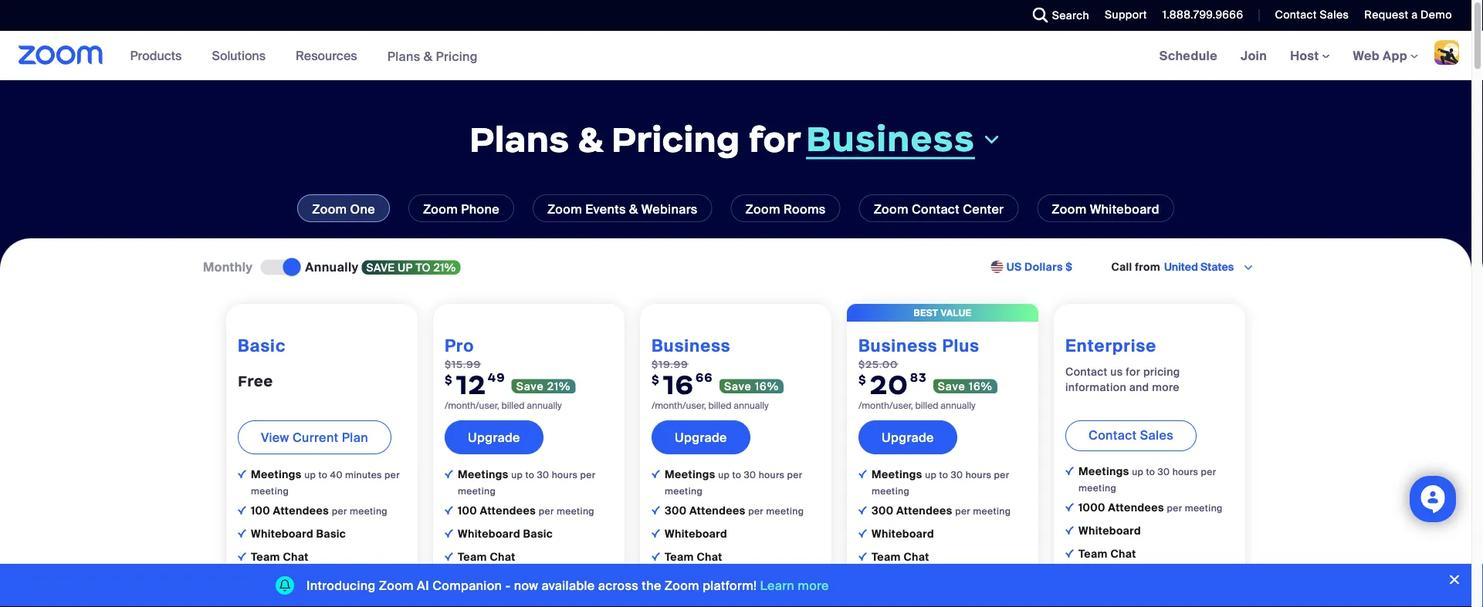 Task type: vqa. For each thing, say whether or not it's contained in the screenshot.
Show
no



Task type: locate. For each thing, give the bounding box(es) containing it.
1 vertical spatial for
[[1126, 365, 1141, 379]]

1 horizontal spatial include image
[[445, 470, 453, 479]]

2 mail & calendar client & service from the left
[[665, 574, 750, 603]]

chat up mail & calendar
[[904, 550, 929, 565]]

upgrade down 12
[[468, 430, 520, 446]]

across
[[598, 578, 639, 594]]

100 for pro
[[458, 504, 477, 518]]

contact left the center
[[912, 201, 960, 217]]

pricing inside the product information navigation
[[436, 48, 478, 64]]

1 include image from the left
[[238, 470, 246, 479]]

service for 16
[[704, 591, 738, 603]]

whiteboard basic up the -
[[458, 527, 553, 542]]

include image for business
[[652, 470, 660, 479]]

100 attendees per meeting down up to 40 minutes per meeting
[[251, 504, 388, 518]]

100
[[251, 504, 270, 518], [458, 504, 477, 518]]

include image for pro
[[445, 470, 453, 479]]

contact sales down the and
[[1089, 427, 1174, 443]]

events
[[586, 201, 626, 217]]

the
[[642, 578, 661, 594]]

show options image
[[1242, 261, 1255, 274]]

mail for basic
[[251, 574, 274, 588]]

for up zoom rooms
[[749, 117, 802, 161]]

save right 83
[[938, 379, 966, 394]]

zoom for zoom rooms
[[746, 201, 780, 217]]

21% inside pro $15.99 $ 12 49 save 21% /month/user, billed annually
[[547, 379, 571, 394]]

billed down 83
[[915, 400, 939, 412]]

whiteboard
[[1090, 201, 1160, 217], [1079, 524, 1141, 538], [251, 527, 313, 542], [458, 527, 520, 542], [665, 527, 727, 542], [872, 527, 934, 542]]

0 horizontal spatial include image
[[238, 470, 246, 479]]

0 horizontal spatial annually
[[527, 400, 562, 412]]

basic up free
[[238, 335, 286, 357]]

team
[[1079, 547, 1108, 562], [251, 550, 280, 565], [458, 550, 487, 565], [665, 550, 694, 565], [872, 550, 901, 565]]

$ inside dropdown button
[[1066, 260, 1073, 274]]

2 annually from the left
[[734, 400, 769, 412]]

2 service from the left
[[704, 591, 738, 603]]

more inside enterprise contact us for pricing information and more
[[1152, 380, 1180, 394]]

mail & calendar client & service for 12
[[458, 574, 544, 603]]

1 whiteboard basic from the left
[[251, 527, 346, 542]]

100 down up to 40 minutes per meeting
[[251, 504, 270, 518]]

whiteboard basic up mail & calendar client
[[251, 527, 346, 542]]

0 vertical spatial pricing
[[436, 48, 478, 64]]

billed
[[502, 400, 525, 412], [708, 400, 732, 412], [915, 400, 939, 412]]

attendees right 1000
[[1108, 501, 1164, 515]]

0 horizontal spatial mail & calendar client & service
[[458, 574, 544, 603]]

1 vertical spatial contact sales
[[1089, 427, 1174, 443]]

up for pro
[[511, 469, 523, 481]]

meetings for pro
[[458, 468, 511, 482]]

$ right "dollars" in the top of the page
[[1066, 260, 1073, 274]]

$ down "$19.99"
[[652, 372, 660, 387]]

business for business plus $25.00 $ 20 83 save 16% /month/user, billed annually
[[859, 335, 938, 357]]

chat up the -
[[490, 550, 516, 565]]

tabs of zoom services tab list
[[23, 195, 1449, 222]]

300 attendees per meeting up mail & calendar
[[872, 504, 1011, 518]]

1 horizontal spatial 300
[[872, 504, 894, 518]]

upgrade down the 20
[[882, 430, 934, 446]]

more
[[1152, 380, 1180, 394], [798, 578, 829, 594]]

up to 30 hours per meeting for pro
[[458, 469, 596, 498]]

1 horizontal spatial service
[[704, 591, 738, 603]]

us dollars $ button
[[1007, 260, 1073, 275]]

client inside mail & calendar client
[[251, 591, 278, 603]]

basic up "now"
[[523, 527, 553, 542]]

1 horizontal spatial client
[[458, 591, 485, 603]]

1 mail from the left
[[251, 574, 274, 588]]

billed down 49
[[502, 400, 525, 412]]

whiteboard up call
[[1090, 201, 1160, 217]]

1 300 from the left
[[665, 504, 687, 518]]

mail & calendar client & service
[[458, 574, 544, 603], [665, 574, 750, 603]]

attendees up platform!
[[690, 504, 746, 518]]

/month/user, inside pro $15.99 $ 12 49 save 21% /month/user, billed annually
[[445, 400, 499, 412]]

team chat up "companion"
[[458, 550, 516, 565]]

/month/user, down 49
[[445, 400, 499, 412]]

zoom down business dropdown button
[[874, 201, 909, 217]]

annually for 12
[[527, 400, 562, 412]]

1 mail & calendar client & service from the left
[[458, 574, 544, 603]]

annually for 16
[[734, 400, 769, 412]]

1 horizontal spatial pricing
[[611, 117, 740, 161]]

hours for enterprise
[[1173, 466, 1199, 478]]

whiteboard basic for pro
[[458, 527, 553, 542]]

business
[[806, 117, 975, 161], [652, 335, 731, 357], [859, 335, 938, 357]]

2 horizontal spatial billed
[[915, 400, 939, 412]]

$ for pro
[[445, 372, 453, 387]]

plans & pricing for
[[469, 117, 802, 161]]

1 /month/user, from the left
[[445, 400, 499, 412]]

0 horizontal spatial more
[[798, 578, 829, 594]]

0 horizontal spatial pricing
[[436, 48, 478, 64]]

zoom left events
[[547, 201, 582, 217]]

1 horizontal spatial 21%
[[547, 379, 571, 394]]

team for enterprise
[[1079, 547, 1108, 562]]

2 calendar from the left
[[494, 574, 544, 588]]

3 billed from the left
[[915, 400, 939, 412]]

upgrade link down the 20
[[859, 421, 957, 455]]

plans for plans & pricing
[[387, 48, 420, 64]]

save right 66
[[724, 379, 752, 394]]

for
[[749, 117, 802, 161], [1126, 365, 1141, 379]]

&
[[424, 48, 433, 64], [578, 117, 603, 161], [629, 201, 638, 217], [277, 574, 284, 588], [484, 574, 491, 588], [691, 574, 698, 588], [897, 574, 905, 588], [487, 591, 494, 603], [694, 591, 701, 603]]

2 upgrade from the left
[[675, 430, 727, 446]]

service left learn at the right of page
[[704, 591, 738, 603]]

upgrade for 16
[[675, 430, 727, 446]]

21% inside annually save up to 21%
[[434, 261, 456, 275]]

app
[[1383, 47, 1408, 64]]

for right "us"
[[1126, 365, 1141, 379]]

to
[[416, 261, 431, 275], [1146, 466, 1155, 478], [318, 469, 328, 481], [525, 469, 535, 481], [732, 469, 742, 481], [939, 469, 948, 481]]

0 vertical spatial contact sales
[[1275, 8, 1349, 22]]

upgrade link down 12
[[445, 421, 544, 455]]

& inside the product information navigation
[[424, 48, 433, 64]]

zoom for zoom whiteboard
[[1052, 201, 1087, 217]]

2 horizontal spatial upgrade link
[[859, 421, 957, 455]]

whiteboard up mail & calendar
[[872, 527, 934, 542]]

chat for enterprise
[[1111, 547, 1136, 562]]

0 horizontal spatial contact sales
[[1089, 427, 1174, 443]]

value
[[941, 307, 972, 319]]

save right annually
[[366, 261, 395, 275]]

support
[[1105, 8, 1147, 22]]

attendees up the -
[[480, 504, 536, 518]]

2 whiteboard basic from the left
[[458, 527, 553, 542]]

zoom left phone
[[423, 201, 458, 217]]

include image for basic
[[238, 470, 246, 479]]

up to 40 minutes per meeting
[[251, 469, 400, 498]]

contact
[[1275, 8, 1317, 22], [912, 201, 960, 217], [1066, 365, 1108, 379], [1089, 427, 1137, 443]]

billed inside the business $19.99 $ 16 66 save 16% /month/user, billed annually
[[708, 400, 732, 412]]

meetings for enterprise
[[1079, 465, 1132, 479]]

3 annually from the left
[[941, 400, 976, 412]]

mail & calendar client & service for 16
[[665, 574, 750, 603]]

more right learn at the right of page
[[798, 578, 829, 594]]

2 16% from the left
[[969, 379, 993, 394]]

basic
[[238, 335, 286, 357], [316, 527, 346, 542], [523, 527, 553, 542]]

2 horizontal spatial basic
[[523, 527, 553, 542]]

1 horizontal spatial for
[[1126, 365, 1141, 379]]

$ down $15.99
[[445, 372, 453, 387]]

service
[[497, 591, 531, 603], [704, 591, 738, 603]]

annually down plus
[[941, 400, 976, 412]]

mail for business
[[665, 574, 688, 588]]

0 horizontal spatial 21%
[[434, 261, 456, 275]]

whiteboard up platform!
[[665, 527, 727, 542]]

to inside up to 40 minutes per meeting
[[318, 469, 328, 481]]

for inside enterprise contact us for pricing information and more
[[1126, 365, 1141, 379]]

0 horizontal spatial 16%
[[755, 379, 779, 394]]

1 annually from the left
[[527, 400, 562, 412]]

hours for business
[[759, 469, 785, 481]]

2 300 attendees per meeting from the left
[[872, 504, 1011, 518]]

attendees
[[1108, 501, 1164, 515], [273, 504, 329, 518], [480, 504, 536, 518], [690, 504, 746, 518], [896, 504, 953, 518]]

rooms
[[784, 201, 826, 217]]

100 attendees per meeting up "now"
[[458, 504, 595, 518]]

1 horizontal spatial more
[[1152, 380, 1180, 394]]

1 16% from the left
[[755, 379, 779, 394]]

0 horizontal spatial plans
[[387, 48, 420, 64]]

hours for pro
[[552, 469, 578, 481]]

$ down $25.00
[[859, 372, 867, 387]]

12
[[456, 368, 486, 401]]

49
[[488, 370, 505, 385]]

1 client from the left
[[251, 591, 278, 603]]

3 calendar from the left
[[701, 574, 750, 588]]

2 100 from the left
[[458, 504, 477, 518]]

products button
[[130, 31, 189, 80]]

300 attendees per meeting up platform!
[[665, 504, 804, 518]]

& inside mail & calendar client
[[277, 574, 284, 588]]

0 horizontal spatial for
[[749, 117, 802, 161]]

2 client from the left
[[458, 591, 485, 603]]

1 horizontal spatial upgrade
[[675, 430, 727, 446]]

1 horizontal spatial /month/user,
[[652, 400, 706, 412]]

100 attendees per meeting
[[251, 504, 388, 518], [458, 504, 595, 518]]

chat up mail & calendar client
[[283, 550, 309, 565]]

1 100 attendees per meeting from the left
[[251, 504, 388, 518]]

billed down 66
[[708, 400, 732, 412]]

annually inside pro $15.99 $ 12 49 save 21% /month/user, billed annually
[[527, 400, 562, 412]]

1 calendar from the left
[[287, 574, 337, 588]]

0 horizontal spatial 100
[[251, 504, 270, 518]]

100 attendees per meeting for basic
[[251, 504, 388, 518]]

for for us
[[1126, 365, 1141, 379]]

100 up "companion"
[[458, 504, 477, 518]]

support link
[[1093, 0, 1151, 31], [1105, 8, 1147, 22]]

product information navigation
[[119, 31, 489, 81]]

1 horizontal spatial basic
[[316, 527, 346, 542]]

zoom one
[[312, 201, 375, 217]]

up inside up to 40 minutes per meeting
[[304, 469, 316, 481]]

save right 49
[[516, 379, 544, 394]]

pricing inside main content
[[611, 117, 740, 161]]

16% inside business plus $25.00 $ 20 83 save 16% /month/user, billed annually
[[969, 379, 993, 394]]

down image
[[981, 130, 1002, 149]]

include image
[[1066, 467, 1074, 476], [652, 470, 660, 479]]

0 horizontal spatial whiteboard basic
[[251, 527, 346, 542]]

1 horizontal spatial 300 attendees per meeting
[[872, 504, 1011, 518]]

phone
[[461, 201, 500, 217]]

to for basic
[[318, 469, 328, 481]]

1 100 from the left
[[251, 504, 270, 518]]

meeting inside up to 40 minutes per meeting
[[251, 486, 289, 498]]

0 horizontal spatial 300
[[665, 504, 687, 518]]

$ inside pro $15.99 $ 12 49 save 21% /month/user, billed annually
[[445, 372, 453, 387]]

16% down plus
[[969, 379, 993, 394]]

zoom for zoom events & webinars
[[547, 201, 582, 217]]

83
[[910, 370, 927, 385]]

attendees down up to 40 minutes per meeting
[[273, 504, 329, 518]]

$ inside the business $19.99 $ 16 66 save 16% /month/user, billed annually
[[652, 372, 660, 387]]

2 billed from the left
[[708, 400, 732, 412]]

attendees up mail & calendar
[[896, 504, 953, 518]]

save
[[366, 261, 395, 275], [516, 379, 544, 394], [724, 379, 752, 394], [938, 379, 966, 394]]

1 horizontal spatial sales
[[1320, 8, 1349, 22]]

16% inside the business $19.99 $ 16 66 save 16% /month/user, billed annually
[[755, 379, 779, 394]]

1 horizontal spatial billed
[[708, 400, 732, 412]]

$25.00
[[859, 358, 898, 371]]

2 include image from the left
[[445, 470, 453, 479]]

1 horizontal spatial mail & calendar client & service
[[665, 574, 750, 603]]

team chat down 1000
[[1079, 547, 1136, 562]]

team chat up mail & calendar
[[872, 550, 929, 565]]

0 horizontal spatial upgrade link
[[445, 421, 544, 455]]

team chat for basic
[[251, 550, 309, 565]]

annually inside business plus $25.00 $ 20 83 save 16% /month/user, billed annually
[[941, 400, 976, 412]]

0 horizontal spatial basic
[[238, 335, 286, 357]]

annually right 12
[[527, 400, 562, 412]]

0 horizontal spatial include image
[[652, 470, 660, 479]]

0 horizontal spatial billed
[[502, 400, 525, 412]]

sales down the and
[[1140, 427, 1174, 443]]

banner containing products
[[0, 31, 1472, 81]]

contact up the host
[[1275, 8, 1317, 22]]

contact sales
[[1275, 8, 1349, 22], [1089, 427, 1174, 443]]

1 upgrade link from the left
[[445, 421, 544, 455]]

0 vertical spatial plans
[[387, 48, 420, 64]]

ok image
[[238, 530, 246, 538], [445, 530, 453, 538], [652, 530, 660, 538], [859, 530, 867, 538], [238, 553, 246, 561], [652, 553, 660, 561], [445, 576, 453, 584], [652, 576, 660, 584]]

host
[[1290, 47, 1322, 64]]

business inside business plus $25.00 $ 20 83 save 16% /month/user, billed annually
[[859, 335, 938, 357]]

solutions
[[212, 47, 266, 64]]

0 horizontal spatial 300 attendees per meeting
[[665, 504, 804, 518]]

plans for plans & pricing for
[[469, 117, 570, 161]]

1 service from the left
[[497, 591, 531, 603]]

chat for pro
[[490, 550, 516, 565]]

1 horizontal spatial 100 attendees per meeting
[[458, 504, 595, 518]]

business button
[[806, 117, 1002, 161]]

1 upgrade from the left
[[468, 430, 520, 446]]

for for pricing
[[749, 117, 802, 161]]

request a demo link
[[1353, 0, 1472, 31], [1365, 8, 1452, 22]]

300 for 3rd include image
[[872, 504, 894, 518]]

basic down up to 40 minutes per meeting
[[316, 527, 346, 542]]

sales up host dropdown button
[[1320, 8, 1349, 22]]

plans inside the product information navigation
[[387, 48, 420, 64]]

per
[[1201, 466, 1217, 478], [385, 469, 400, 481], [580, 469, 596, 481], [787, 469, 803, 481], [994, 469, 1010, 481], [1167, 503, 1182, 515], [332, 506, 347, 518], [539, 506, 554, 518], [748, 506, 764, 518], [955, 506, 971, 518]]

zoom for zoom phone
[[423, 201, 458, 217]]

1 horizontal spatial include image
[[1066, 467, 1074, 476]]

0 horizontal spatial service
[[497, 591, 531, 603]]

plans
[[387, 48, 420, 64], [469, 117, 570, 161]]

upgrade for 12
[[468, 430, 520, 446]]

whiteboard up the -
[[458, 527, 520, 542]]

3 upgrade from the left
[[882, 430, 934, 446]]

2 horizontal spatial upgrade
[[882, 430, 934, 446]]

0 horizontal spatial /month/user,
[[445, 400, 499, 412]]

16% right 66
[[755, 379, 779, 394]]

1 vertical spatial sales
[[1140, 427, 1174, 443]]

contact down information
[[1089, 427, 1137, 443]]

team chat up platform!
[[665, 550, 723, 565]]

3 client from the left
[[665, 591, 692, 603]]

banner
[[0, 31, 1472, 81]]

hours
[[1173, 466, 1199, 478], [552, 469, 578, 481], [759, 469, 785, 481], [966, 469, 992, 481]]

team chat up mail & calendar client
[[251, 550, 309, 565]]

team for business
[[665, 550, 694, 565]]

100 for basic
[[251, 504, 270, 518]]

1 horizontal spatial 16%
[[969, 379, 993, 394]]

chat up platform!
[[697, 550, 723, 565]]

billed for 12
[[502, 400, 525, 412]]

3 /month/user, from the left
[[859, 400, 913, 412]]

1 vertical spatial 21%
[[547, 379, 571, 394]]

to inside annually save up to 21%
[[416, 261, 431, 275]]

mail inside mail & calendar client
[[251, 574, 274, 588]]

chat
[[1111, 547, 1136, 562], [283, 550, 309, 565], [490, 550, 516, 565], [697, 550, 723, 565], [904, 550, 929, 565]]

0 horizontal spatial client
[[251, 591, 278, 603]]

service left available
[[497, 591, 531, 603]]

calendar inside mail & calendar client
[[287, 574, 337, 588]]

2 300 from the left
[[872, 504, 894, 518]]

demo
[[1421, 8, 1452, 22]]

main content
[[0, 31, 1472, 608]]

view current plan link
[[238, 421, 392, 455]]

web app
[[1353, 47, 1408, 64]]

0 horizontal spatial upgrade
[[468, 430, 520, 446]]

2 /month/user, from the left
[[652, 400, 706, 412]]

0 vertical spatial for
[[749, 117, 802, 161]]

upgrade link down 16
[[652, 421, 750, 455]]

21%
[[434, 261, 456, 275], [547, 379, 571, 394]]

/month/user, inside the business $19.99 $ 16 66 save 16% /month/user, billed annually
[[652, 400, 706, 412]]

contact inside tabs of zoom services tab list
[[912, 201, 960, 217]]

0 vertical spatial sales
[[1320, 8, 1349, 22]]

zoom up "dollars" in the top of the page
[[1052, 201, 1087, 217]]

business inside the business $19.99 $ 16 66 save 16% /month/user, billed annually
[[652, 335, 731, 357]]

/month/user, down 66
[[652, 400, 706, 412]]

more down "pricing"
[[1152, 380, 1180, 394]]

30
[[1158, 466, 1170, 478], [537, 469, 549, 481], [744, 469, 756, 481], [951, 469, 963, 481]]

zoom contact center
[[874, 201, 1004, 217]]

1 vertical spatial plans
[[469, 117, 570, 161]]

request a demo
[[1365, 8, 1452, 22]]

annually right 16
[[734, 400, 769, 412]]

3 mail from the left
[[665, 574, 688, 588]]

2 horizontal spatial client
[[665, 591, 692, 603]]

1 300 attendees per meeting from the left
[[665, 504, 804, 518]]

contact up information
[[1066, 365, 1108, 379]]

annually inside the business $19.99 $ 16 66 save 16% /month/user, billed annually
[[734, 400, 769, 412]]

chat down 1000 attendees per meeting
[[1111, 547, 1136, 562]]

team chat for business
[[665, 550, 723, 565]]

zoom phone
[[423, 201, 500, 217]]

2 horizontal spatial /month/user,
[[859, 400, 913, 412]]

1 horizontal spatial whiteboard basic
[[458, 527, 553, 542]]

mail
[[251, 574, 274, 588], [458, 574, 481, 588], [665, 574, 688, 588], [872, 574, 895, 588]]

meeting
[[1079, 482, 1117, 494], [251, 486, 289, 498], [458, 486, 496, 498], [665, 486, 703, 498], [872, 486, 910, 498], [1185, 503, 1223, 515], [350, 506, 388, 518], [557, 506, 595, 518], [766, 506, 804, 518], [973, 506, 1011, 518]]

to for enterprise
[[1146, 466, 1155, 478]]

2 horizontal spatial annually
[[941, 400, 976, 412]]

1 vertical spatial pricing
[[611, 117, 740, 161]]

calendar for pro
[[494, 574, 544, 588]]

include image
[[238, 470, 246, 479], [445, 470, 453, 479], [859, 470, 867, 479]]

16%
[[755, 379, 779, 394], [969, 379, 993, 394]]

0 vertical spatial more
[[1152, 380, 1180, 394]]

ok image
[[1066, 503, 1074, 512], [238, 506, 246, 515], [445, 506, 453, 515], [652, 506, 660, 515], [859, 506, 867, 515], [1066, 526, 1074, 535], [1066, 550, 1074, 558], [445, 553, 453, 561], [859, 553, 867, 561], [238, 576, 246, 584]]

21% right 49
[[547, 379, 571, 394]]

zoom
[[312, 201, 347, 217], [423, 201, 458, 217], [547, 201, 582, 217], [746, 201, 780, 217], [874, 201, 909, 217], [1052, 201, 1087, 217], [379, 578, 414, 594], [665, 578, 700, 594]]

billed inside pro $15.99 $ 12 49 save 21% /month/user, billed annually
[[502, 400, 525, 412]]

contact sales up host dropdown button
[[1275, 8, 1349, 22]]

zoom left the "one"
[[312, 201, 347, 217]]

2 upgrade link from the left
[[652, 421, 750, 455]]

ai
[[417, 578, 429, 594]]

$
[[1066, 260, 1073, 274], [445, 372, 453, 387], [652, 372, 660, 387], [859, 372, 867, 387]]

/month/user, down $25.00
[[859, 400, 913, 412]]

1 horizontal spatial plans
[[469, 117, 570, 161]]

and
[[1129, 380, 1149, 394]]

request
[[1365, 8, 1409, 22]]

zoom left ai
[[379, 578, 414, 594]]

calendar
[[287, 574, 337, 588], [494, 574, 544, 588], [701, 574, 750, 588], [908, 574, 957, 588]]

21% down zoom phone
[[434, 261, 456, 275]]

meetings
[[1079, 465, 1132, 479], [251, 468, 304, 482], [458, 468, 511, 482], [665, 468, 718, 482], [872, 468, 925, 482]]

2 100 attendees per meeting from the left
[[458, 504, 595, 518]]

up inside annually save up to 21%
[[398, 261, 413, 275]]

whiteboard down 1000
[[1079, 524, 1141, 538]]

join
[[1241, 47, 1267, 64]]

basic for basic
[[316, 527, 346, 542]]

center
[[963, 201, 1004, 217]]

mail & calendar
[[872, 574, 957, 588]]

30 for enterprise
[[1158, 466, 1170, 478]]

per inside 1000 attendees per meeting
[[1167, 503, 1182, 515]]

upgrade down 16
[[675, 430, 727, 446]]

0 vertical spatial 21%
[[434, 261, 456, 275]]

1 horizontal spatial annually
[[734, 400, 769, 412]]

zoom left rooms
[[746, 201, 780, 217]]

whiteboard up mail & calendar client
[[251, 527, 313, 542]]

1 horizontal spatial upgrade link
[[652, 421, 750, 455]]

1 billed from the left
[[502, 400, 525, 412]]

team for basic
[[251, 550, 280, 565]]

4 mail from the left
[[872, 574, 895, 588]]

available
[[542, 578, 595, 594]]

0 horizontal spatial 100 attendees per meeting
[[251, 504, 388, 518]]

1.888.799.9666 button
[[1151, 0, 1247, 31], [1163, 8, 1244, 22]]

1 vertical spatial more
[[798, 578, 829, 594]]

us
[[1007, 260, 1022, 274]]

2 mail from the left
[[458, 574, 481, 588]]

2 horizontal spatial include image
[[859, 470, 867, 479]]

1 horizontal spatial 100
[[458, 504, 477, 518]]



Task type: describe. For each thing, give the bounding box(es) containing it.
16
[[663, 368, 694, 401]]

0 horizontal spatial sales
[[1140, 427, 1174, 443]]

-
[[505, 578, 511, 594]]

3 include image from the left
[[859, 470, 867, 479]]

client for 12
[[458, 591, 485, 603]]

pricing for plans & pricing
[[436, 48, 478, 64]]

enterprise
[[1066, 335, 1157, 357]]

introducing
[[307, 578, 376, 594]]

meetings for business
[[665, 468, 718, 482]]

to for business
[[732, 469, 742, 481]]

upgrade link for 16
[[652, 421, 750, 455]]

billed for 16
[[708, 400, 732, 412]]

schedule
[[1160, 47, 1218, 64]]

attendees for pro
[[480, 504, 536, 518]]

minutes
[[345, 469, 382, 481]]

save inside the business $19.99 $ 16 66 save 16% /month/user, billed annually
[[724, 379, 752, 394]]

$19.99
[[652, 358, 689, 371]]

call from
[[1112, 260, 1161, 274]]

zoom for zoom one
[[312, 201, 347, 217]]

zoom rooms
[[746, 201, 826, 217]]

calendar for business
[[701, 574, 750, 588]]

web app button
[[1353, 47, 1418, 64]]

view current plan
[[261, 430, 368, 446]]

calendar for basic
[[287, 574, 337, 588]]

resources button
[[296, 31, 364, 80]]

products
[[130, 47, 182, 64]]

100 attendees per meeting for pro
[[458, 504, 595, 518]]

attendees for enterprise
[[1108, 501, 1164, 515]]

client for 16
[[665, 591, 692, 603]]

business plus $25.00 $ 20 83 save 16% /month/user, billed annually
[[859, 335, 993, 412]]

plans & pricing
[[387, 48, 478, 64]]

1.888.799.9666
[[1163, 8, 1244, 22]]

30 for business
[[744, 469, 756, 481]]

$ inside business plus $25.00 $ 20 83 save 16% /month/user, billed annually
[[859, 372, 867, 387]]

dollars
[[1025, 260, 1063, 274]]

save inside pro $15.99 $ 12 49 save 21% /month/user, billed annually
[[516, 379, 544, 394]]

whiteboard basic for basic
[[251, 527, 346, 542]]

enterprise contact us for pricing information and more
[[1066, 335, 1180, 394]]

whiteboard inside tabs of zoom services tab list
[[1090, 201, 1160, 217]]

$15.99
[[445, 358, 481, 371]]

search
[[1052, 8, 1090, 22]]

30 for pro
[[537, 469, 549, 481]]

free
[[238, 372, 273, 391]]

now
[[514, 578, 538, 594]]

best
[[914, 307, 939, 319]]

web
[[1353, 47, 1380, 64]]

40
[[330, 469, 343, 481]]

up for business
[[718, 469, 730, 481]]

introducing zoom ai companion - now available across the zoom platform! learn more
[[307, 578, 829, 594]]

save inside business plus $25.00 $ 20 83 save 16% /month/user, billed annually
[[938, 379, 966, 394]]

1000 attendees per meeting
[[1079, 501, 1223, 515]]

up for enterprise
[[1132, 466, 1144, 478]]

us dollars $
[[1007, 260, 1073, 274]]

/month/user, inside business plus $25.00 $ 20 83 save 16% /month/user, billed annually
[[859, 400, 913, 412]]

one
[[350, 201, 375, 217]]

profile picture image
[[1435, 40, 1459, 65]]

best value
[[914, 307, 972, 319]]

team chat for enterprise
[[1079, 547, 1136, 562]]

1000
[[1079, 501, 1105, 515]]

solutions button
[[212, 31, 273, 80]]

/month/user, for 12
[[445, 400, 499, 412]]

resources
[[296, 47, 357, 64]]

upgrade link for 12
[[445, 421, 544, 455]]

300 for business include icon
[[665, 504, 687, 518]]

3 upgrade link from the left
[[859, 421, 957, 455]]

per inside up to 40 minutes per meeting
[[385, 469, 400, 481]]

$ for us
[[1066, 260, 1073, 274]]

from
[[1135, 260, 1161, 274]]

information
[[1066, 380, 1127, 394]]

us
[[1111, 365, 1123, 379]]

business $19.99 $ 16 66 save 16% /month/user, billed annually
[[652, 335, 779, 412]]

up to 30 hours per meeting for enterprise
[[1079, 466, 1217, 494]]

plan
[[342, 430, 368, 446]]

chat for business
[[697, 550, 723, 565]]

a
[[1412, 8, 1418, 22]]

/month/user, for 16
[[652, 400, 706, 412]]

learn more link
[[760, 578, 829, 594]]

team chat for pro
[[458, 550, 516, 565]]

annually save up to 21%
[[305, 259, 456, 275]]

companion
[[433, 578, 502, 594]]

meetings for basic
[[251, 468, 304, 482]]

annually
[[305, 259, 359, 275]]

learn
[[760, 578, 795, 594]]

schedule link
[[1148, 31, 1229, 80]]

zoom logo image
[[19, 46, 103, 65]]

billed inside business plus $25.00 $ 20 83 save 16% /month/user, billed annually
[[915, 400, 939, 412]]

to for pro
[[525, 469, 535, 481]]

save inside annually save up to 21%
[[366, 261, 395, 275]]

mail & calendar client
[[251, 574, 337, 603]]

meeting inside 1000 attendees per meeting
[[1185, 503, 1223, 515]]

Country/Region text field
[[1163, 259, 1242, 275]]

basic for pro
[[523, 527, 553, 542]]

pro $15.99 $ 12 49 save 21% /month/user, billed annually
[[445, 335, 571, 412]]

up to 30 hours per meeting for business
[[665, 469, 803, 498]]

1 horizontal spatial contact sales
[[1275, 8, 1349, 22]]

attendees for business
[[690, 504, 746, 518]]

20
[[870, 368, 909, 401]]

main content containing business
[[0, 31, 1472, 608]]

business for business $19.99 $ 16 66 save 16% /month/user, billed annually
[[652, 335, 731, 357]]

current
[[293, 430, 339, 446]]

pro
[[445, 335, 474, 357]]

search button
[[1021, 0, 1093, 31]]

meetings navigation
[[1148, 31, 1472, 81]]

mail for pro
[[458, 574, 481, 588]]

view
[[261, 430, 289, 446]]

& inside tabs of zoom services tab list
[[629, 201, 638, 217]]

attendees for basic
[[273, 504, 329, 518]]

pricing
[[1143, 365, 1180, 379]]

platform!
[[703, 578, 757, 594]]

zoom whiteboard
[[1052, 201, 1160, 217]]

monthly
[[203, 259, 253, 275]]

service for 12
[[497, 591, 531, 603]]

plus
[[942, 335, 980, 357]]

host button
[[1290, 47, 1330, 64]]

webinars
[[641, 201, 698, 217]]

4 calendar from the left
[[908, 574, 957, 588]]

join link
[[1229, 31, 1279, 80]]

contact sales inside main content
[[1089, 427, 1174, 443]]

zoom events & webinars
[[547, 201, 698, 217]]

contact inside enterprise contact us for pricing information and more
[[1066, 365, 1108, 379]]

team for pro
[[458, 550, 487, 565]]

zoom right the the
[[665, 578, 700, 594]]

call
[[1112, 260, 1133, 274]]

66
[[696, 370, 713, 385]]

up for basic
[[304, 469, 316, 481]]

pricing for plans & pricing for
[[611, 117, 740, 161]]

$ for business
[[652, 372, 660, 387]]

zoom for zoom contact center
[[874, 201, 909, 217]]

chat for basic
[[283, 550, 309, 565]]

include image for enterprise
[[1066, 467, 1074, 476]]

business for business
[[806, 117, 975, 161]]



